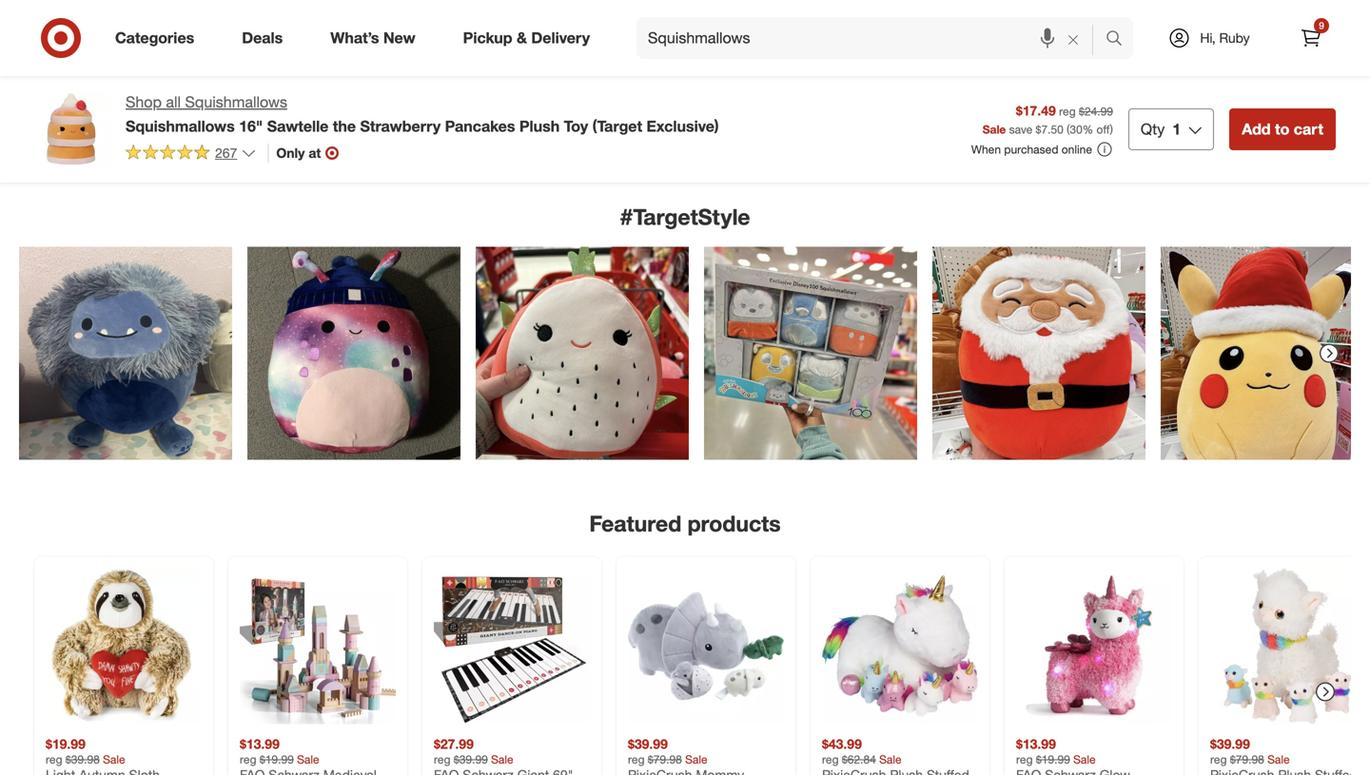 Task type: vqa. For each thing, say whether or not it's contained in the screenshot.


Task type: locate. For each thing, give the bounding box(es) containing it.
2 $13.99 reg $19.99 sale from the left
[[1017, 736, 1096, 767]]

what's
[[331, 29, 379, 47]]

1 vertical spatial squishmallows
[[126, 117, 235, 136]]

0 horizontal spatial $39.99
[[454, 753, 488, 767]]

$27.99 reg $39.99 sale
[[434, 736, 514, 767]]

all
[[166, 93, 181, 111]]

only at
[[276, 145, 321, 161]]

267
[[215, 145, 237, 161]]

1 horizontal spatial $79.98
[[1231, 753, 1265, 767]]

1 $39.99 reg $79.98 sale from the left
[[628, 736, 708, 767]]

qty 1
[[1141, 120, 1182, 139]]

shop all squishmallows squishmallows 16" sawtelle the strawberry pancakes plush toy (target exclusive)
[[126, 93, 719, 136]]

$39.99 for pixiecrush plush stuffed llama mommy toy with 4 babies  in her tummy for kids 'image'
[[1211, 736, 1251, 753]]

1 horizontal spatial $13.99
[[1017, 736, 1057, 753]]

1 horizontal spatial $39.99 reg $79.98 sale
[[1211, 736, 1290, 767]]

267 link
[[126, 144, 256, 165]]

#targetstyle
[[620, 204, 751, 230]]

16"
[[239, 117, 263, 136]]

1 $13.99 from the left
[[240, 736, 280, 753]]

sale for light autumn sloth stuffed plush toy animal image
[[103, 753, 125, 767]]

squishmallows up 16"
[[185, 93, 287, 111]]

reg inside $17.49 reg $24.99 sale save $ 7.50 ( 30 % off )
[[1060, 104, 1076, 119]]

9
[[1320, 20, 1325, 31]]

sale inside $17.49 reg $24.99 sale save $ 7.50 ( 30 % off )
[[983, 122, 1006, 137]]

2 $79.98 from the left
[[1231, 753, 1265, 767]]

reg
[[1060, 104, 1076, 119], [46, 753, 62, 767], [240, 753, 257, 767], [434, 753, 451, 767], [628, 753, 645, 767], [822, 753, 839, 767], [1017, 753, 1033, 767], [1211, 753, 1228, 767]]

save
[[1010, 122, 1033, 137]]

categories
[[115, 29, 194, 47]]

fao schwarz glow brights toy plush led with sound pink llamacorn 15" stuffed animal image
[[1017, 569, 1173, 725]]

$19.99
[[46, 736, 86, 753], [260, 753, 294, 767], [1036, 753, 1071, 767]]

What can we help you find? suggestions appear below search field
[[637, 17, 1111, 59]]

sale inside $19.99 reg $39.98 sale
[[103, 753, 125, 767]]

$19.99 for fao schwarz medieval princesses wooden castle building blocks set - 75pc image
[[260, 753, 294, 767]]

0 horizontal spatial $19.99
[[46, 736, 86, 753]]

1 horizontal spatial $39.99
[[628, 736, 668, 753]]

2 horizontal spatial $39.99
[[1211, 736, 1251, 753]]

reg inside $43.99 reg $62.84 sale
[[822, 753, 839, 767]]

1 horizontal spatial $19.99
[[260, 753, 294, 767]]

user image by @target_runs_are_so_fun_ image
[[933, 247, 1146, 460], [1161, 247, 1371, 460]]

sale inside $43.99 reg $62.84 sale
[[880, 753, 902, 767]]

$79.98 for pixiecrush mommy dinosaur with 3 baby dinos in her tummy stuffed animals - age 3-8 image
[[648, 753, 682, 767]]

1 horizontal spatial $13.99 reg $19.99 sale
[[1017, 736, 1096, 767]]

$19.99 for the fao schwarz glow brights toy plush led with sound pink llamacorn 15" stuffed animal image
[[1036, 753, 1071, 767]]

30
[[1070, 122, 1083, 137]]

reg for light autumn sloth stuffed plush toy animal image
[[46, 753, 62, 767]]

to
[[1276, 120, 1290, 139]]

pixiecrush mommy dinosaur with 3 baby dinos in her tummy stuffed animals - age 3-8 image
[[628, 569, 784, 725]]

$24.99
[[1079, 104, 1114, 119]]

image of squishmallows 16" sawtelle the strawberry pancakes plush toy (target exclusive) image
[[34, 91, 110, 168]]

$13.99 for fao schwarz medieval princesses wooden castle building blocks set - 75pc image
[[240, 736, 280, 753]]

$17.49 reg $24.99 sale save $ 7.50 ( 30 % off )
[[983, 102, 1114, 137]]

sale inside $27.99 reg $39.99 sale
[[491, 753, 514, 767]]

delivery
[[532, 29, 590, 47]]

shop
[[126, 93, 162, 111]]

squishmallows
[[185, 93, 287, 111], [126, 117, 235, 136]]

$13.99 reg $19.99 sale
[[240, 736, 319, 767], [1017, 736, 1096, 767]]

off
[[1097, 122, 1111, 137]]

$17.49
[[1017, 102, 1056, 119]]

$79.98
[[648, 753, 682, 767], [1231, 753, 1265, 767]]

2 $13.99 from the left
[[1017, 736, 1057, 753]]

featured products
[[590, 511, 781, 538]]

$27.99
[[434, 736, 474, 753]]

exclusive)
[[647, 117, 719, 136]]

squishmallows down all
[[126, 117, 235, 136]]

0 horizontal spatial $79.98
[[648, 753, 682, 767]]

$62.84
[[842, 753, 877, 767]]

pickup
[[463, 29, 513, 47]]

1 $13.99 reg $19.99 sale from the left
[[240, 736, 319, 767]]

when purchased online
[[972, 142, 1093, 157]]

1 horizontal spatial user image by @target_runs_are_so_fun_ image
[[1161, 247, 1371, 460]]

$13.99 for the fao schwarz glow brights toy plush led with sound pink llamacorn 15" stuffed animal image
[[1017, 736, 1057, 753]]

$39.99 for pixiecrush mommy dinosaur with 3 baby dinos in her tummy stuffed animals - age 3-8 image
[[628, 736, 668, 753]]

add to cart button
[[1230, 109, 1337, 150]]

pancakes
[[445, 117, 515, 136]]

$39.99
[[628, 736, 668, 753], [1211, 736, 1251, 753], [454, 753, 488, 767]]

$39.99 reg $79.98 sale
[[628, 736, 708, 767], [1211, 736, 1290, 767]]

fao schwarz medieval princesses wooden castle building blocks set - 75pc image
[[240, 569, 396, 725]]

what's new link
[[314, 17, 439, 59]]

$39.99 reg $79.98 sale for pixiecrush plush stuffed llama mommy toy with 4 babies  in her tummy for kids 'image'
[[1211, 736, 1290, 767]]

user image by @hip2save image
[[704, 247, 918, 460]]

reg inside $19.99 reg $39.98 sale
[[46, 753, 62, 767]]

purchased
[[1005, 142, 1059, 157]]

(
[[1067, 122, 1070, 137]]

sale
[[983, 122, 1006, 137], [103, 753, 125, 767], [297, 753, 319, 767], [491, 753, 514, 767], [686, 753, 708, 767], [880, 753, 902, 767], [1074, 753, 1096, 767], [1268, 753, 1290, 767]]

deals
[[242, 29, 283, 47]]

reg for pixiecrush mommy dinosaur with 3 baby dinos in her tummy stuffed animals - age 3-8 image
[[628, 753, 645, 767]]

1 $79.98 from the left
[[648, 753, 682, 767]]

0 horizontal spatial $39.99 reg $79.98 sale
[[628, 736, 708, 767]]

(target
[[593, 117, 643, 136]]

0 horizontal spatial $13.99 reg $19.99 sale
[[240, 736, 319, 767]]

reg inside $27.99 reg $39.99 sale
[[434, 753, 451, 767]]

hi, ruby
[[1201, 30, 1251, 46]]

search
[[1098, 31, 1143, 49]]

9 link
[[1291, 17, 1333, 59]]

$13.99
[[240, 736, 280, 753], [1017, 736, 1057, 753]]

$39.99 reg $79.98 sale for pixiecrush mommy dinosaur with 3 baby dinos in her tummy stuffed animals - age 3-8 image
[[628, 736, 708, 767]]

2 $39.99 reg $79.98 sale from the left
[[1211, 736, 1290, 767]]

0 vertical spatial squishmallows
[[185, 93, 287, 111]]

0 horizontal spatial $13.99
[[240, 736, 280, 753]]

0 horizontal spatial user image by @target_runs_are_so_fun_ image
[[933, 247, 1146, 460]]

featured
[[590, 511, 682, 538]]

sale for the fao schwarz glow brights toy plush led with sound pink llamacorn 15" stuffed animal image
[[1074, 753, 1096, 767]]

user image by daxxon the alien squishmallow image
[[248, 247, 461, 460]]

at
[[309, 145, 321, 161]]

2 horizontal spatial $19.99
[[1036, 753, 1071, 767]]



Task type: describe. For each thing, give the bounding box(es) containing it.
plush
[[520, 117, 560, 136]]

reg for the fao schwarz glow brights toy plush led with sound pink llamacorn 15" stuffed animal image
[[1017, 753, 1033, 767]]

reg for fao schwarz giant 69" dance-on piano mat image
[[434, 753, 451, 767]]

new
[[383, 29, 416, 47]]

sale for pixiecrush plush stuffed llama mommy toy with 4 babies  in her tummy for kids 'image'
[[1268, 753, 1290, 767]]

pickup & delivery
[[463, 29, 590, 47]]

reg for fao schwarz medieval princesses wooden castle building blocks set - 75pc image
[[240, 753, 257, 767]]

strawberry
[[360, 117, 441, 136]]

sale for fao schwarz medieval princesses wooden castle building blocks set - 75pc image
[[297, 753, 319, 767]]

user image by cosgirl image
[[19, 247, 232, 460]]

$19.99 reg $39.98 sale
[[46, 736, 125, 767]]

$13.99 reg $19.99 sale for the fao schwarz glow brights toy plush led with sound pink llamacorn 15" stuffed animal image
[[1017, 736, 1096, 767]]

online
[[1062, 142, 1093, 157]]

sale for pixiecrush plush stuffed unicorns mommy toy with 4 babies image
[[880, 753, 902, 767]]

search button
[[1098, 17, 1143, 63]]

toy
[[564, 117, 588, 136]]

pixiecrush plush stuffed unicorns mommy toy with 4 babies image
[[822, 569, 979, 725]]

sale for fao schwarz giant 69" dance-on piano mat image
[[491, 753, 514, 767]]

1 user image by @target_runs_are_so_fun_ image from the left
[[933, 247, 1146, 460]]

2 user image by @target_runs_are_so_fun_ image from the left
[[1161, 247, 1371, 460]]

ruby
[[1220, 30, 1251, 46]]

7.50
[[1042, 122, 1064, 137]]

what's new
[[331, 29, 416, 47]]

sawtelle
[[267, 117, 329, 136]]

$39.98
[[66, 753, 100, 767]]

add
[[1242, 120, 1271, 139]]

add to cart
[[1242, 120, 1324, 139]]

$
[[1036, 122, 1042, 137]]

)
[[1111, 122, 1114, 137]]

pixiecrush plush stuffed llama mommy toy with 4 babies  in her tummy for kids image
[[1211, 569, 1367, 725]]

$39.99 inside $27.99 reg $39.99 sale
[[454, 753, 488, 767]]

$43.99 reg $62.84 sale
[[822, 736, 902, 767]]

deals link
[[226, 17, 307, 59]]

1
[[1173, 120, 1182, 139]]

$43.99
[[822, 736, 862, 753]]

cart
[[1294, 120, 1324, 139]]

&
[[517, 29, 527, 47]]

fao schwarz giant 69" dance-on piano mat image
[[434, 569, 590, 725]]

products
[[688, 511, 781, 538]]

reg for pixiecrush plush stuffed llama mommy toy with 4 babies  in her tummy for kids 'image'
[[1211, 753, 1228, 767]]

only
[[276, 145, 305, 161]]

hi,
[[1201, 30, 1216, 46]]

user image by @mrssquishninja image
[[476, 247, 689, 460]]

%
[[1083, 122, 1094, 137]]

$19.99 inside $19.99 reg $39.98 sale
[[46, 736, 86, 753]]

pickup & delivery link
[[447, 17, 614, 59]]

most-liked gifts topping everyone's wish lists. image
[[619, 0, 1016, 112]]

when
[[972, 142, 1001, 157]]

$79.98 for pixiecrush plush stuffed llama mommy toy with 4 babies  in her tummy for kids 'image'
[[1231, 753, 1265, 767]]

qty
[[1141, 120, 1165, 139]]

the
[[333, 117, 356, 136]]

light autumn sloth stuffed plush toy animal image
[[46, 569, 202, 725]]

reg for pixiecrush plush stuffed unicorns mommy toy with 4 babies image
[[822, 753, 839, 767]]

$13.99 reg $19.99 sale for fao schwarz medieval princesses wooden castle building blocks set - 75pc image
[[240, 736, 319, 767]]

categories link
[[99, 17, 218, 59]]

sale for pixiecrush mommy dinosaur with 3 baby dinos in her tummy stuffed animals - age 3-8 image
[[686, 753, 708, 767]]



